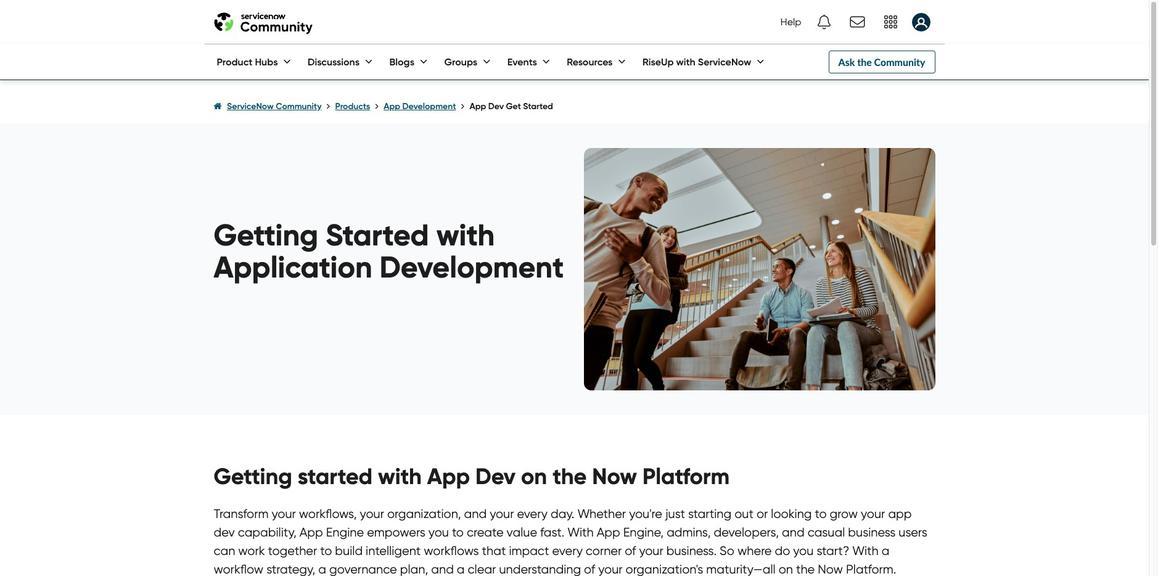Task type: locate. For each thing, give the bounding box(es) containing it.
app
[[384, 101, 400, 112], [470, 101, 486, 112], [427, 463, 470, 490], [300, 525, 323, 540], [597, 525, 620, 540]]

of down engine,
[[625, 543, 636, 558]]

servicenow community link
[[227, 101, 322, 112]]

2 vertical spatial with
[[378, 463, 422, 490]]

to
[[815, 506, 827, 521], [452, 525, 464, 540], [320, 543, 332, 558]]

1 vertical spatial development
[[380, 249, 564, 287]]

community
[[875, 56, 926, 68], [276, 101, 322, 112]]

with up platform.
[[853, 543, 879, 558]]

0 horizontal spatial on
[[521, 463, 547, 490]]

now
[[592, 463, 637, 490], [818, 562, 843, 576]]

dev left the get
[[489, 101, 504, 112]]

1 horizontal spatial on
[[779, 562, 793, 576]]

0 vertical spatial on
[[521, 463, 547, 490]]

you right do at the bottom of the page
[[794, 543, 814, 558]]

empowers
[[367, 525, 426, 540]]

app dev get started
[[470, 101, 553, 112]]

0 horizontal spatial to
[[320, 543, 332, 558]]

to left build
[[320, 543, 332, 558]]

community down expand view: product hubs image
[[276, 101, 322, 112]]

1 horizontal spatial servicenow
[[698, 56, 752, 68]]

where
[[738, 543, 772, 558]]

a
[[882, 543, 890, 558], [318, 562, 326, 576], [457, 562, 465, 576]]

0 horizontal spatial now
[[592, 463, 637, 490]]

work
[[238, 543, 265, 558]]

0 vertical spatial with
[[568, 525, 594, 540]]

you up the workflows
[[429, 525, 449, 540]]

of down corner
[[584, 562, 596, 576]]

2 horizontal spatial to
[[815, 506, 827, 521]]

a down business at the right of page
[[882, 543, 890, 558]]

1 horizontal spatial the
[[796, 562, 815, 576]]

app development link
[[384, 101, 456, 112]]

ask the community link
[[829, 50, 936, 73]]

1 horizontal spatial with
[[437, 216, 495, 254]]

your up capability,
[[272, 506, 296, 521]]

1 vertical spatial servicenow
[[227, 101, 274, 112]]

with
[[676, 56, 696, 68], [437, 216, 495, 254], [378, 463, 422, 490]]

your down engine,
[[639, 543, 664, 558]]

your up create
[[490, 506, 514, 521]]

1 vertical spatial now
[[818, 562, 843, 576]]

now up whether
[[592, 463, 637, 490]]

1 vertical spatial dev
[[476, 463, 516, 490]]

platform.
[[846, 562, 897, 576]]

0 horizontal spatial of
[[584, 562, 596, 576]]

with for development
[[437, 216, 495, 254]]

the down casual at the right
[[796, 562, 815, 576]]

menu bar containing product hubs
[[205, 44, 767, 79]]

1 vertical spatial and
[[782, 525, 805, 540]]

value
[[507, 525, 537, 540]]

getting
[[214, 216, 318, 254], [214, 463, 292, 490]]

0 horizontal spatial started
[[326, 216, 429, 254]]

to up casual at the right
[[815, 506, 827, 521]]

a right strategy,
[[318, 562, 326, 576]]

1 vertical spatial every
[[552, 543, 583, 558]]

and down looking
[[782, 525, 805, 540]]

and
[[464, 506, 487, 521], [782, 525, 805, 540], [431, 562, 454, 576]]

1 vertical spatial with
[[437, 216, 495, 254]]

with inside getting started with application development
[[437, 216, 495, 254]]

0 horizontal spatial with
[[568, 525, 594, 540]]

workflow
[[214, 562, 264, 576]]

every
[[517, 506, 548, 521], [552, 543, 583, 558]]

and up create
[[464, 506, 487, 521]]

0 vertical spatial started
[[523, 101, 553, 112]]

you
[[429, 525, 449, 540], [794, 543, 814, 558]]

intelligent
[[366, 543, 421, 558]]

on up value
[[521, 463, 547, 490]]

engine
[[326, 525, 364, 540]]

your
[[272, 506, 296, 521], [360, 506, 384, 521], [490, 506, 514, 521], [861, 506, 886, 521], [639, 543, 664, 558], [599, 562, 623, 576]]

application
[[214, 249, 372, 287]]

1 horizontal spatial you
[[794, 543, 814, 558]]

0 vertical spatial and
[[464, 506, 487, 521]]

development
[[403, 101, 456, 112], [380, 249, 564, 287]]

the right ask
[[858, 56, 872, 68]]

a down the workflows
[[457, 562, 465, 576]]

1 horizontal spatial community
[[875, 56, 926, 68]]

0 vertical spatial servicenow
[[698, 56, 752, 68]]

1 horizontal spatial every
[[552, 543, 583, 558]]

2 horizontal spatial with
[[676, 56, 696, 68]]

and down the workflows
[[431, 562, 454, 576]]

transform
[[214, 506, 269, 521]]

1 horizontal spatial now
[[818, 562, 843, 576]]

products
[[335, 101, 370, 112]]

2 getting from the top
[[214, 463, 292, 490]]

noahl image
[[912, 13, 931, 31]]

0 horizontal spatial with
[[378, 463, 422, 490]]

expand view: groups image
[[481, 62, 493, 64]]

together
[[268, 543, 317, 558]]

impact
[[509, 543, 549, 558]]

the up day.
[[553, 463, 587, 490]]

get
[[506, 101, 521, 112]]

now inside transform your workflows, your organization, and your every day. whether you're just starting out or looking to grow your app dev capability, app engine empowers you to create value fast. with app engine, admins, developers, and casual business users can work together to build intelligent workflows that impact every corner of your business. so where do you start? with a workflow strategy, a governance plan, and a clear understanding of your organization's maturity—all on the now platform.
[[818, 562, 843, 576]]

0 vertical spatial now
[[592, 463, 637, 490]]

1 horizontal spatial started
[[523, 101, 553, 112]]

every down fast.
[[552, 543, 583, 558]]

expand view: product hubs image
[[281, 62, 293, 64]]

0 vertical spatial with
[[676, 56, 696, 68]]

2 horizontal spatial the
[[858, 56, 872, 68]]

2 vertical spatial the
[[796, 562, 815, 576]]

to up the workflows
[[452, 525, 464, 540]]

dev
[[489, 101, 504, 112], [476, 463, 516, 490]]

1 vertical spatial with
[[853, 543, 879, 558]]

help link
[[777, 5, 805, 39]]

corner
[[586, 543, 622, 558]]

1 vertical spatial to
[[452, 525, 464, 540]]

0 horizontal spatial and
[[431, 562, 454, 576]]

clear
[[468, 562, 496, 576]]

servicenow
[[698, 56, 752, 68], [227, 101, 274, 112]]

1 vertical spatial started
[[326, 216, 429, 254]]

app right the products link
[[384, 101, 400, 112]]

capability,
[[238, 525, 297, 540]]

getting inside getting started with application development
[[214, 216, 318, 254]]

admins,
[[667, 525, 711, 540]]

plan,
[[400, 562, 428, 576]]

strategy,
[[267, 562, 315, 576]]

1 horizontal spatial to
[[452, 525, 464, 540]]

just
[[666, 506, 685, 521]]

0 horizontal spatial every
[[517, 506, 548, 521]]

servicenow down product hubs link
[[227, 101, 274, 112]]

your up business at the right of page
[[861, 506, 886, 521]]

0 vertical spatial getting
[[214, 216, 318, 254]]

0 vertical spatial to
[[815, 506, 827, 521]]

servicenow left expand view: riseup icon
[[698, 56, 752, 68]]

on down do at the bottom of the page
[[779, 562, 793, 576]]

hubs
[[255, 56, 278, 68]]

of
[[625, 543, 636, 558], [584, 562, 596, 576]]

list
[[214, 89, 936, 123]]

product hubs
[[217, 56, 278, 68]]

resources
[[567, 56, 613, 68]]

community down noahl image
[[875, 56, 926, 68]]

1 getting from the top
[[214, 216, 318, 254]]

riseup with servicenow link
[[631, 44, 767, 79]]

menu bar
[[205, 44, 767, 79]]

start?
[[817, 543, 850, 558]]

or
[[757, 506, 768, 521]]

organization's
[[626, 562, 704, 576]]

1 horizontal spatial and
[[464, 506, 487, 521]]

1 vertical spatial you
[[794, 543, 814, 558]]

0 horizontal spatial community
[[276, 101, 322, 112]]

governance
[[329, 562, 397, 576]]

getting started with application development
[[214, 216, 564, 287]]

business
[[848, 525, 896, 540]]

1 vertical spatial getting
[[214, 463, 292, 490]]

development inside getting started with application development
[[380, 249, 564, 287]]

with down day.
[[568, 525, 594, 540]]

1 vertical spatial on
[[779, 562, 793, 576]]

dev up create
[[476, 463, 516, 490]]

expand view: riseup image
[[755, 62, 767, 64]]

every up value
[[517, 506, 548, 521]]

started
[[523, 101, 553, 112], [326, 216, 429, 254]]

the
[[858, 56, 872, 68], [553, 463, 587, 490], [796, 562, 815, 576]]

0 vertical spatial community
[[875, 56, 926, 68]]

0 horizontal spatial the
[[553, 463, 587, 490]]

2 vertical spatial and
[[431, 562, 454, 576]]

now down "start?"
[[818, 562, 843, 576]]

0 vertical spatial of
[[625, 543, 636, 558]]

your down corner
[[599, 562, 623, 576]]

on
[[521, 463, 547, 490], [779, 562, 793, 576]]

0 horizontal spatial you
[[429, 525, 449, 540]]



Task type: describe. For each thing, give the bounding box(es) containing it.
getting for getting started with app dev on the now platform
[[214, 463, 292, 490]]

getting started with app dev on the now platform
[[214, 463, 730, 490]]

whether
[[578, 506, 626, 521]]

product
[[217, 56, 253, 68]]

ask
[[839, 56, 855, 68]]

looking
[[771, 506, 812, 521]]

2 horizontal spatial a
[[882, 543, 890, 558]]

starting
[[688, 506, 732, 521]]

1 horizontal spatial of
[[625, 543, 636, 558]]

understanding
[[499, 562, 581, 576]]

app down workflows,
[[300, 525, 323, 540]]

product hubs link
[[205, 44, 293, 79]]

platform
[[643, 463, 730, 490]]

2 horizontal spatial and
[[782, 525, 805, 540]]

events
[[508, 56, 537, 68]]

that
[[482, 543, 506, 558]]

create
[[467, 525, 504, 540]]

ask the community
[[839, 56, 926, 68]]

workflows
[[424, 543, 479, 558]]

grow
[[830, 506, 858, 521]]

do
[[775, 543, 791, 558]]

1 horizontal spatial a
[[457, 562, 465, 576]]

app up corner
[[597, 525, 620, 540]]

expand view: discussions image
[[363, 62, 375, 64]]

dev
[[214, 525, 235, 540]]

groups link
[[432, 44, 493, 79]]

blogs
[[390, 56, 415, 68]]

you're
[[629, 506, 663, 521]]

servicenow community
[[227, 101, 322, 112]]

app left the get
[[470, 101, 486, 112]]

developers,
[[714, 525, 779, 540]]

discussions
[[308, 56, 360, 68]]

getting for getting started with application development
[[214, 216, 318, 254]]

0 vertical spatial every
[[517, 506, 548, 521]]

app development
[[384, 101, 456, 112]]

the inside transform your workflows, your organization, and your every day. whether you're just starting out or looking to grow your app dev capability, app engine empowers you to create value fast. with app engine, admins, developers, and casual business users can work together to build intelligent workflows that impact every corner of your business. so where do you start? with a workflow strategy, a governance plan, and a clear understanding of your organization's maturity—all on the now platform.
[[796, 562, 815, 576]]

0 vertical spatial the
[[858, 56, 872, 68]]

riseup
[[643, 56, 674, 68]]

1 vertical spatial of
[[584, 562, 596, 576]]

started inside getting started with application development
[[326, 216, 429, 254]]

started
[[298, 463, 373, 490]]

0 horizontal spatial a
[[318, 562, 326, 576]]

app up organization,
[[427, 463, 470, 490]]

events link
[[495, 44, 553, 79]]

resources link
[[555, 44, 628, 79]]

expand view: blogs image
[[418, 62, 430, 64]]

maturity—all
[[707, 562, 776, 576]]

on inside transform your workflows, your organization, and your every day. whether you're just starting out or looking to grow your app dev capability, app engine empowers you to create value fast. with app engine, admins, developers, and casual business users can work together to build intelligent workflows that impact every corner of your business. so where do you start? with a workflow strategy, a governance plan, and a clear understanding of your organization's maturity—all on the now platform.
[[779, 562, 793, 576]]

build
[[335, 543, 363, 558]]

groups
[[445, 56, 478, 68]]

blogs link
[[377, 44, 430, 79]]

0 vertical spatial you
[[429, 525, 449, 540]]

organization,
[[387, 506, 461, 521]]

products link
[[335, 101, 370, 112]]

can
[[214, 543, 235, 558]]

your up empowers
[[360, 506, 384, 521]]

expand view: community resources image
[[616, 62, 628, 64]]

transform your workflows, your organization, and your every day. whether you're just starting out or looking to grow your app dev capability, app engine empowers you to create value fast. with app engine, admins, developers, and casual business users can work together to build intelligent workflows that impact every corner of your business. so where do you start? with a workflow strategy, a governance plan, and a clear understanding of your organization's maturity—all on the now platform.
[[214, 506, 928, 576]]

list containing servicenow community
[[214, 89, 936, 123]]

with for dev
[[378, 463, 422, 490]]

so
[[720, 543, 735, 558]]

engine,
[[624, 525, 664, 540]]

1 vertical spatial the
[[553, 463, 587, 490]]

expand view: events image
[[540, 62, 553, 64]]

business.
[[667, 543, 717, 558]]

1 vertical spatial community
[[276, 101, 322, 112]]

0 horizontal spatial servicenow
[[227, 101, 274, 112]]

casual
[[808, 525, 845, 540]]

app
[[889, 506, 912, 521]]

out
[[735, 506, 754, 521]]

users
[[899, 525, 928, 540]]

riseup with servicenow
[[643, 56, 752, 68]]

day.
[[551, 506, 575, 521]]

fast.
[[540, 525, 565, 540]]

0 vertical spatial development
[[403, 101, 456, 112]]

2 vertical spatial to
[[320, 543, 332, 558]]

discussions link
[[296, 44, 375, 79]]

help
[[781, 16, 802, 28]]

0 vertical spatial dev
[[489, 101, 504, 112]]

workflows,
[[299, 506, 357, 521]]

1 horizontal spatial with
[[853, 543, 879, 558]]



Task type: vqa. For each thing, say whether or not it's contained in the screenshot.
Champion
no



